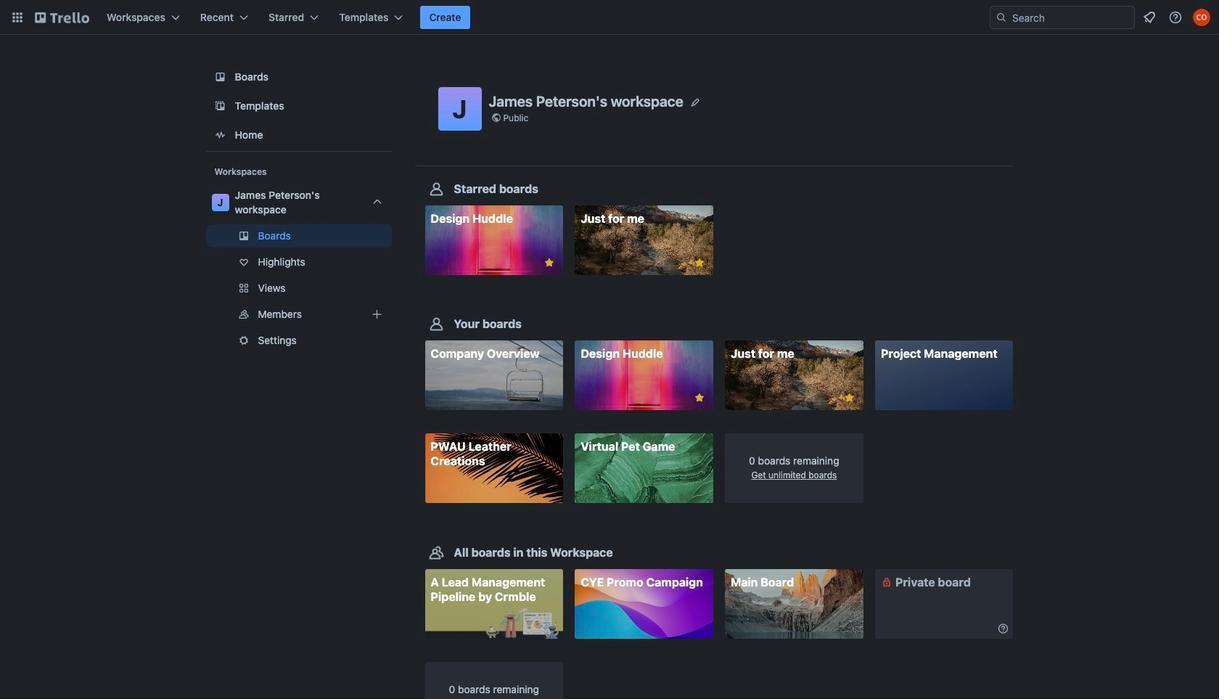 Task type: locate. For each thing, give the bounding box(es) containing it.
christina overa (christinaovera) image
[[1193, 9, 1211, 26]]

0 notifications image
[[1141, 9, 1158, 26]]

sm image
[[996, 621, 1011, 636]]

2 horizontal spatial click to unstar this board. it will be removed from your starred list. image
[[843, 391, 856, 404]]

template board image
[[212, 97, 229, 115]]

primary element
[[0, 0, 1219, 35]]

open information menu image
[[1169, 10, 1183, 25]]

1 horizontal spatial click to unstar this board. it will be removed from your starred list. image
[[693, 256, 706, 269]]

back to home image
[[35, 6, 89, 29]]

board image
[[212, 68, 229, 86]]

click to unstar this board. it will be removed from your starred list. image
[[543, 256, 556, 269], [693, 256, 706, 269], [843, 391, 856, 404]]



Task type: vqa. For each thing, say whether or not it's contained in the screenshot.
the right to
no



Task type: describe. For each thing, give the bounding box(es) containing it.
Search field
[[1008, 7, 1135, 28]]

0 horizontal spatial click to unstar this board. it will be removed from your starred list. image
[[543, 256, 556, 269]]

add image
[[368, 306, 386, 323]]

sm image
[[880, 575, 894, 589]]

click to unstar this board. it will be removed from your starred list. image
[[693, 391, 706, 404]]

home image
[[212, 126, 229, 144]]

search image
[[996, 12, 1008, 23]]



